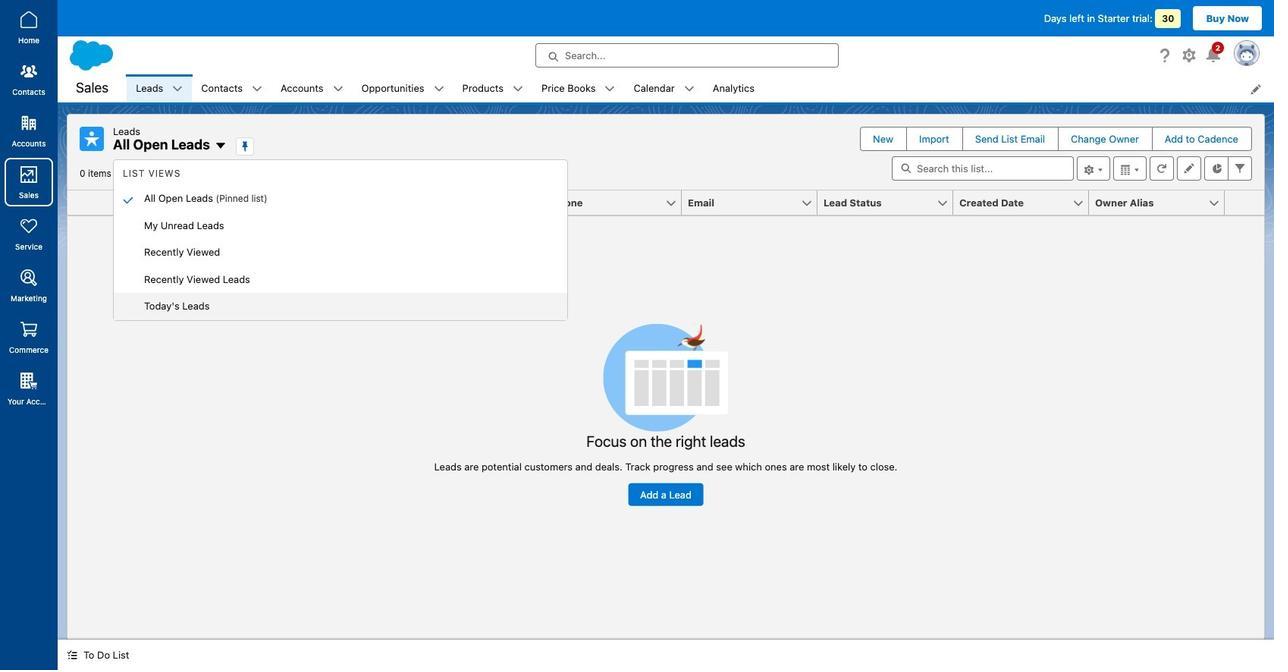 Task type: locate. For each thing, give the bounding box(es) containing it.
2 text default image from the left
[[434, 84, 444, 94]]

item number image
[[68, 190, 113, 215]]

text default image for 7th list item from right
[[173, 84, 183, 94]]

list
[[127, 74, 1275, 102]]

action image
[[1225, 190, 1265, 215]]

4 list item from the left
[[353, 74, 453, 102]]

list item
[[127, 74, 192, 102], [192, 74, 272, 102], [272, 74, 353, 102], [353, 74, 453, 102], [453, 74, 533, 102], [533, 74, 625, 102], [625, 74, 704, 102]]

text default image inside all open leads|leads|list view element
[[215, 140, 227, 152]]

text default image for sixth list item from right
[[252, 84, 263, 94]]

text default image
[[333, 84, 343, 94], [434, 84, 444, 94], [513, 84, 524, 94], [684, 84, 695, 94]]

text default image for 5th list item from the right
[[333, 84, 343, 94]]

1 text default image from the left
[[333, 84, 343, 94]]

cell
[[113, 190, 137, 215]]

lead status element
[[818, 190, 963, 215]]

leads | list views list box
[[114, 162, 568, 320]]

text default image
[[173, 84, 183, 94], [252, 84, 263, 94], [605, 84, 616, 94], [215, 140, 227, 152], [67, 650, 77, 660]]

text default image for 7th list item
[[684, 84, 695, 94]]

action element
[[1225, 190, 1265, 215]]

7 list item from the left
[[625, 74, 704, 102]]

4 text default image from the left
[[684, 84, 695, 94]]

name element
[[137, 190, 284, 215]]

Search All Open Leads list view. search field
[[892, 156, 1074, 181]]

3 text default image from the left
[[513, 84, 524, 94]]

status
[[434, 323, 898, 506]]



Task type: vqa. For each thing, say whether or not it's contained in the screenshot.
fourth 'list item' from the right
yes



Task type: describe. For each thing, give the bounding box(es) containing it.
all open leads status
[[80, 168, 353, 179]]

owner alias element
[[1090, 190, 1235, 215]]

item number element
[[68, 190, 113, 215]]

2 list item from the left
[[192, 74, 272, 102]]

cell inside all open leads|leads|list view element
[[113, 190, 137, 215]]

created date element
[[954, 190, 1099, 215]]

phone element
[[546, 190, 691, 215]]

text default image for 6th list item from left
[[605, 84, 616, 94]]

3 list item from the left
[[272, 74, 353, 102]]

1 list item from the left
[[127, 74, 192, 102]]

text default image for 4th list item from right
[[434, 84, 444, 94]]

6 list item from the left
[[533, 74, 625, 102]]

email element
[[682, 190, 827, 215]]

all open leads|leads|list view element
[[67, 114, 1266, 640]]

5 list item from the left
[[453, 74, 533, 102]]

text default image for third list item from right
[[513, 84, 524, 94]]



